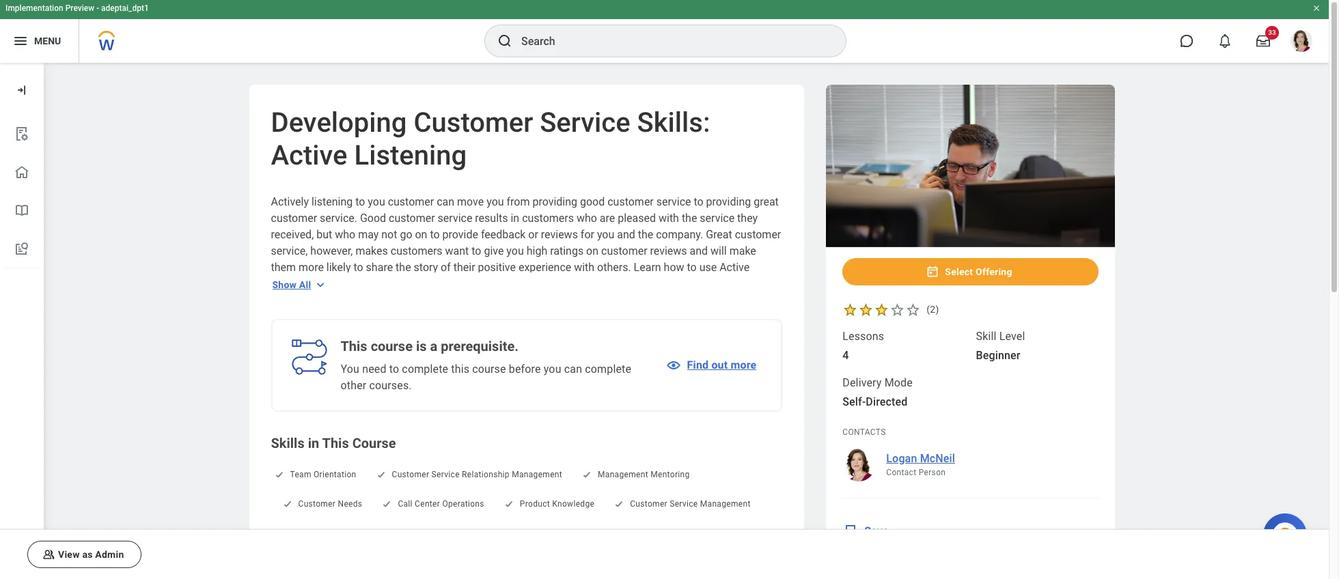 Task type: describe. For each thing, give the bounding box(es) containing it.
check small image for services management
[[479, 525, 496, 542]]

skill level beginner
[[976, 330, 1025, 362]]

check small image for product
[[501, 496, 517, 512]]

call
[[398, 499, 413, 509]]

show all button
[[272, 274, 328, 296]]

developing customer service skills: active listening
[[271, 107, 710, 171]]

check small image for customer service management
[[611, 496, 627, 512]]

learn
[[634, 261, 661, 274]]

out
[[712, 359, 728, 372]]

to up the company.
[[694, 195, 704, 208]]

they
[[737, 212, 758, 225]]

company.
[[656, 228, 703, 241]]

adeptai_dpt1
[[101, 3, 149, 13]]

ratings
[[550, 245, 584, 258]]

connect
[[330, 277, 370, 290]]

customer service management
[[630, 499, 751, 509]]

list containing team orientation
[[271, 456, 783, 573]]

can inside you need to complete this course before you can complete other courses.
[[564, 363, 582, 376]]

of
[[441, 261, 451, 274]]

skills
[[271, 435, 305, 452]]

star image
[[843, 302, 858, 317]]

2 star image from the left
[[874, 302, 890, 317]]

(
[[927, 304, 930, 315]]

more inside actively listening to you customer can move you from providing good customer service to providing great customer service. good customer service results in customers who are pleased with the service they received, but who may not go on to provide feedback or reviews for you and the company. great customer service, however, makes customers want to give you high ratings on customer reviews and will make them more likely to share the story of their positive experience with others. learn how to use active listening to connect with your customer and provide great customer service.
[[299, 261, 324, 274]]

view as admin
[[58, 549, 124, 560]]

orientation
[[314, 470, 356, 480]]

1 horizontal spatial service
[[656, 195, 691, 208]]

preview
[[65, 3, 94, 13]]

before
[[509, 363, 541, 376]]

beginner
[[976, 349, 1021, 362]]

mcneil
[[920, 452, 955, 465]]

directed
[[866, 395, 908, 408]]

team
[[290, 470, 311, 480]]

active inside developing customer service skills: active listening
[[271, 139, 347, 171]]

them
[[271, 261, 296, 274]]

service for customer service relationship management
[[432, 470, 460, 480]]

select offering link
[[843, 258, 1098, 285]]

you up results
[[487, 195, 504, 208]]

you
[[341, 363, 359, 376]]

3 star image from the left
[[890, 302, 906, 317]]

actively
[[271, 195, 309, 208]]

0 horizontal spatial provide
[[442, 228, 478, 241]]

menu banner
[[0, 0, 1329, 63]]

skill
[[976, 330, 997, 343]]

check small image left coaching
[[600, 525, 617, 542]]

other
[[341, 379, 366, 392]]

menu button
[[0, 19, 79, 63]]

select
[[945, 266, 973, 277]]

skills:
[[637, 107, 710, 139]]

4 star image from the left
[[906, 302, 921, 317]]

to right 'go'
[[430, 228, 440, 241]]

as
[[82, 549, 93, 560]]

are
[[600, 212, 615, 225]]

prerequisite.
[[441, 338, 519, 355]]

you need to complete this course before you can complete other courses.
[[341, 363, 631, 392]]

call center operations
[[398, 499, 484, 509]]

customer service relationship management
[[392, 470, 562, 480]]

home image
[[14, 164, 30, 180]]

)
[[936, 304, 939, 315]]

experience
[[519, 261, 571, 274]]

give
[[484, 245, 504, 258]]

0 vertical spatial service.
[[320, 212, 357, 225]]

good
[[360, 212, 386, 225]]

1 vertical spatial and
[[690, 245, 708, 258]]

admin
[[95, 549, 124, 560]]

0 horizontal spatial in
[[308, 435, 319, 452]]

view
[[58, 549, 80, 560]]

search image
[[497, 33, 513, 49]]

1 providing from the left
[[533, 195, 577, 208]]

you up good
[[368, 195, 385, 208]]

needs
[[338, 499, 362, 509]]

coaching
[[619, 529, 656, 538]]

listening inside developing customer service skills: active listening
[[354, 139, 467, 171]]

1 horizontal spatial with
[[574, 261, 595, 274]]

lessons 4
[[843, 330, 884, 362]]

service for customer service management
[[670, 499, 698, 509]]

a
[[430, 338, 437, 355]]

media classroom image
[[42, 548, 55, 562]]

visible image
[[665, 357, 682, 374]]

0 horizontal spatial with
[[372, 277, 393, 290]]

active listening
[[402, 529, 463, 538]]

customer for customer needs
[[298, 499, 336, 509]]

2 providing from the left
[[706, 195, 751, 208]]

find out more
[[687, 359, 757, 372]]

Search Workday  search field
[[521, 26, 818, 56]]

actively listening to you customer can move you from providing good customer service to providing great customer service. good customer service results in customers who are pleased with the service they received, but who may not go on to provide feedback or reviews for you and the company. great customer service, however, makes customers want to give you high ratings on customer reviews and will make them more likely to share the story of their positive experience with others. learn how to use active listening to connect with your customer and provide great customer service.
[[271, 195, 781, 290]]

to right all
[[318, 277, 328, 290]]

0 vertical spatial who
[[577, 212, 597, 225]]

listening inside actively listening to you customer can move you from providing good customer service to providing great customer service. good customer service results in customers who are pleased with the service they received, but who may not go on to provide feedback or reviews for you and the company. great customer service, however, makes customers want to give you high ratings on customer reviews and will make them more likely to share the story of their positive experience with others. learn how to use active listening to connect with your customer and provide great customer service.
[[271, 277, 315, 290]]

likely
[[326, 261, 351, 274]]

1 vertical spatial this
[[322, 435, 349, 452]]

from
[[507, 195, 530, 208]]

mentoring
[[651, 470, 690, 480]]

0 vertical spatial this
[[341, 338, 367, 355]]

offering
[[976, 266, 1012, 277]]

can inside actively listening to you customer can move you from providing good customer service to providing great customer service. good customer service results in customers who are pleased with the service they received, but who may not go on to provide feedback or reviews for you and the company. great customer service, however, makes customers want to give you high ratings on customer reviews and will make them more likely to share the story of their positive experience with others. learn how to use active listening to connect with your customer and provide great customer service.
[[437, 195, 454, 208]]

services
[[499, 529, 531, 538]]

your
[[395, 277, 416, 290]]

0 vertical spatial on
[[415, 228, 427, 241]]

lessons
[[843, 330, 884, 343]]

0 horizontal spatial list
[[0, 115, 44, 269]]

1 horizontal spatial and
[[617, 228, 635, 241]]

service for customer service
[[338, 529, 366, 538]]

positive
[[478, 261, 516, 274]]

1 horizontal spatial service.
[[604, 277, 642, 290]]

listening inside 'list'
[[428, 529, 463, 538]]

1 vertical spatial great
[[527, 277, 552, 290]]

makes
[[356, 245, 388, 258]]

product knowledge
[[520, 499, 595, 509]]

listening
[[312, 195, 353, 208]]

-
[[96, 3, 99, 13]]

customer for customer service
[[298, 529, 336, 538]]

check small image for active listening
[[382, 525, 399, 542]]

2
[[930, 304, 936, 315]]

product
[[520, 499, 550, 509]]

view as admin button
[[27, 541, 141, 568]]

you inside you need to complete this course before you can complete other courses.
[[544, 363, 561, 376]]

find
[[687, 359, 709, 372]]

is
[[416, 338, 427, 355]]

implementation
[[5, 3, 63, 13]]

service,
[[271, 245, 308, 258]]

4
[[843, 349, 849, 362]]

0 horizontal spatial service
[[438, 212, 472, 225]]

customer needs
[[298, 499, 362, 509]]

1 horizontal spatial reviews
[[650, 245, 687, 258]]

may
[[358, 228, 379, 241]]

share
[[366, 261, 393, 274]]

to up good
[[355, 195, 365, 208]]

find out more button
[[665, 349, 765, 382]]

customer for customer service management
[[630, 499, 668, 509]]

33 button
[[1248, 26, 1279, 56]]

select offering
[[945, 266, 1012, 277]]

logan mcneil contact person
[[886, 452, 955, 477]]



Task type: vqa. For each thing, say whether or not it's contained in the screenshot.
Toggle to Grid view RADIO at the top of page
no



Task type: locate. For each thing, give the bounding box(es) containing it.
1 complete from the left
[[402, 363, 448, 376]]

2 horizontal spatial the
[[682, 212, 697, 225]]

with down ratings
[[574, 261, 595, 274]]

0 horizontal spatial service.
[[320, 212, 357, 225]]

0 horizontal spatial on
[[415, 228, 427, 241]]

with down share
[[372, 277, 393, 290]]

0 vertical spatial with
[[659, 212, 679, 225]]

relationship
[[462, 470, 510, 480]]

active inside 'list'
[[402, 529, 426, 538]]

service down move
[[438, 212, 472, 225]]

0 vertical spatial provide
[[442, 228, 478, 241]]

provide up want
[[442, 228, 478, 241]]

center
[[415, 499, 440, 509]]

move
[[457, 195, 484, 208]]

self-
[[843, 395, 866, 408]]

operations
[[442, 499, 484, 509]]

1 horizontal spatial great
[[754, 195, 779, 208]]

who
[[577, 212, 597, 225], [335, 228, 355, 241]]

( 2 )
[[927, 304, 939, 315]]

0 horizontal spatial more
[[299, 261, 324, 274]]

high
[[527, 245, 547, 258]]

0 vertical spatial can
[[437, 195, 454, 208]]

in inside actively listening to you customer can move you from providing good customer service to providing great customer service. good customer service results in customers who are pleased with the service they received, but who may not go on to provide feedback or reviews for you and the company. great customer service, however, makes customers want to give you high ratings on customer reviews and will make them more likely to share the story of their positive experience with others. learn how to use active listening to connect with your customer and provide great customer service.
[[511, 212, 519, 225]]

1 vertical spatial provide
[[489, 277, 525, 290]]

customers
[[522, 212, 574, 225], [391, 245, 442, 258]]

1 vertical spatial in
[[308, 435, 319, 452]]

to inside you need to complete this course before you can complete other courses.
[[389, 363, 399, 376]]

this up orientation
[[322, 435, 349, 452]]

service up the company.
[[656, 195, 691, 208]]

you right the before
[[544, 363, 561, 376]]

the
[[682, 212, 697, 225], [638, 228, 653, 241], [396, 261, 411, 274]]

1 horizontal spatial course
[[472, 363, 506, 376]]

with up the company.
[[659, 212, 679, 225]]

to
[[355, 195, 365, 208], [694, 195, 704, 208], [430, 228, 440, 241], [472, 245, 481, 258], [354, 261, 363, 274], [687, 261, 697, 274], [318, 277, 328, 290], [389, 363, 399, 376]]

0 vertical spatial the
[[682, 212, 697, 225]]

1 vertical spatial listening
[[271, 277, 315, 290]]

1 horizontal spatial list
[[271, 456, 783, 573]]

2 vertical spatial active
[[402, 529, 426, 538]]

to left give
[[472, 245, 481, 258]]

1 horizontal spatial providing
[[706, 195, 751, 208]]

0 vertical spatial customers
[[522, 212, 574, 225]]

service.
[[320, 212, 357, 225], [604, 277, 642, 290]]

the up the company.
[[682, 212, 697, 225]]

person
[[919, 468, 946, 477]]

0 horizontal spatial active
[[271, 139, 347, 171]]

list
[[0, 115, 44, 269], [271, 456, 783, 573]]

and down "their"
[[468, 277, 486, 290]]

check small image left services
[[479, 525, 496, 542]]

provide
[[442, 228, 478, 241], [489, 277, 525, 290]]

make
[[729, 245, 756, 258]]

providing up they
[[706, 195, 751, 208]]

1 horizontal spatial who
[[577, 212, 597, 225]]

save
[[865, 524, 889, 537]]

management
[[512, 470, 562, 480], [598, 470, 648, 480], [700, 499, 751, 509], [533, 529, 584, 538]]

reviews up how on the top of page
[[650, 245, 687, 258]]

developing
[[271, 107, 407, 139]]

0 vertical spatial in
[[511, 212, 519, 225]]

course inside you need to complete this course before you can complete other courses.
[[472, 363, 506, 376]]

check small image down team
[[279, 496, 296, 512]]

active
[[271, 139, 347, 171], [720, 261, 750, 274], [402, 529, 426, 538]]

0 horizontal spatial reviews
[[541, 228, 578, 241]]

customer service
[[298, 529, 366, 538]]

check small image for call
[[379, 496, 395, 512]]

in
[[511, 212, 519, 225], [308, 435, 319, 452]]

customer for customer service relationship management
[[392, 470, 429, 480]]

1 vertical spatial course
[[472, 363, 506, 376]]

more inside button
[[731, 359, 757, 372]]

service
[[656, 195, 691, 208], [438, 212, 472, 225], [700, 212, 735, 225]]

1 horizontal spatial active
[[402, 529, 426, 538]]

active down call
[[402, 529, 426, 538]]

0 vertical spatial reviews
[[541, 228, 578, 241]]

0 vertical spatial list
[[0, 115, 44, 269]]

provide down positive on the top left
[[489, 277, 525, 290]]

more
[[299, 261, 324, 274], [731, 359, 757, 372]]

1 horizontal spatial provide
[[489, 277, 525, 290]]

check small image for management
[[579, 467, 595, 483]]

great down "experience" at left top
[[527, 277, 552, 290]]

2 vertical spatial and
[[468, 277, 486, 290]]

0 vertical spatial more
[[299, 261, 324, 274]]

course down prerequisite.
[[472, 363, 506, 376]]

to up connect
[[354, 261, 363, 274]]

1 horizontal spatial complete
[[585, 363, 631, 376]]

great
[[706, 228, 732, 241]]

providing right from
[[533, 195, 577, 208]]

on down for
[[586, 245, 599, 258]]

0 vertical spatial course
[[371, 338, 413, 355]]

1 horizontal spatial the
[[638, 228, 653, 241]]

1 vertical spatial the
[[638, 228, 653, 241]]

0 horizontal spatial can
[[437, 195, 454, 208]]

check small image for team orientation
[[271, 467, 287, 483]]

check small image
[[271, 467, 287, 483], [373, 467, 389, 483], [279, 496, 296, 512], [611, 496, 627, 512], [279, 525, 296, 542], [382, 525, 399, 542], [479, 525, 496, 542]]

menu
[[34, 35, 61, 46]]

0 horizontal spatial providing
[[533, 195, 577, 208]]

implementation preview -   adeptai_dpt1
[[5, 3, 149, 13]]

2 horizontal spatial active
[[720, 261, 750, 274]]

notifications large image
[[1218, 34, 1232, 48]]

0 horizontal spatial the
[[396, 261, 411, 274]]

check small image left customer service
[[279, 525, 296, 542]]

33
[[1268, 29, 1276, 36]]

you down feedback
[[507, 245, 524, 258]]

in right skills
[[308, 435, 319, 452]]

1 vertical spatial can
[[564, 363, 582, 376]]

1 vertical spatial list
[[271, 456, 783, 573]]

1 horizontal spatial more
[[731, 359, 757, 372]]

service inside developing customer service skills: active listening
[[540, 107, 630, 139]]

check small image up coaching
[[611, 496, 627, 512]]

2 horizontal spatial with
[[659, 212, 679, 225]]

book open image
[[14, 202, 30, 219]]

the up your
[[396, 261, 411, 274]]

not
[[381, 228, 397, 241]]

all
[[299, 279, 311, 290]]

check small image up knowledge
[[579, 467, 595, 483]]

2 vertical spatial the
[[396, 261, 411, 274]]

inbox large image
[[1257, 34, 1270, 48]]

story
[[414, 261, 438, 274]]

1 vertical spatial on
[[586, 245, 599, 258]]

who up for
[[577, 212, 597, 225]]

level
[[999, 330, 1025, 343]]

check small image down course
[[373, 467, 389, 483]]

report parameter image
[[14, 126, 30, 142]]

results
[[475, 212, 508, 225]]

and down pleased
[[617, 228, 635, 241]]

0 horizontal spatial complete
[[402, 363, 448, 376]]

this course is a prerequisite.
[[341, 338, 519, 355]]

0 vertical spatial great
[[754, 195, 779, 208]]

knowledge
[[552, 499, 595, 509]]

0 horizontal spatial and
[[468, 277, 486, 290]]

2 vertical spatial listening
[[428, 529, 463, 538]]

1 vertical spatial active
[[720, 261, 750, 274]]

active down make
[[720, 261, 750, 274]]

more up all
[[299, 261, 324, 274]]

service up great
[[700, 212, 735, 225]]

save button
[[843, 515, 897, 548]]

logan
[[886, 452, 917, 465]]

2 horizontal spatial service
[[700, 212, 735, 225]]

close environment banner image
[[1313, 4, 1321, 12]]

2 complete from the left
[[585, 363, 631, 376]]

with
[[659, 212, 679, 225], [574, 261, 595, 274], [372, 277, 393, 290]]

profile logan mcneil image
[[1291, 30, 1313, 55]]

course details element
[[826, 85, 1115, 579]]

for
[[581, 228, 594, 241]]

check small image
[[579, 467, 595, 483], [379, 496, 395, 512], [501, 496, 517, 512], [600, 525, 617, 542]]

0 horizontal spatial who
[[335, 228, 355, 241]]

skills in this course
[[271, 435, 396, 452]]

0 horizontal spatial great
[[527, 277, 552, 290]]

and
[[617, 228, 635, 241], [690, 245, 708, 258], [468, 277, 486, 290]]

mode
[[885, 376, 913, 389]]

use
[[699, 261, 717, 274]]

in down from
[[511, 212, 519, 225]]

delivery
[[843, 376, 882, 389]]

1 vertical spatial customers
[[391, 245, 442, 258]]

courses.
[[369, 379, 412, 392]]

customers up story
[[391, 245, 442, 258]]

who right but
[[335, 228, 355, 241]]

1 star image from the left
[[858, 302, 874, 317]]

chevron down small image
[[314, 278, 328, 292]]

1 horizontal spatial customers
[[522, 212, 574, 225]]

however,
[[310, 245, 353, 258]]

team orientation
[[290, 470, 356, 480]]

check small image for customer service relationship management
[[373, 467, 389, 483]]

justify image
[[12, 33, 29, 49]]

media mylearning image
[[843, 523, 859, 539]]

more right "out"
[[731, 359, 757, 372]]

0 horizontal spatial course
[[371, 338, 413, 355]]

this up you
[[341, 338, 367, 355]]

good
[[580, 195, 605, 208]]

1 horizontal spatial in
[[511, 212, 519, 225]]

services management
[[499, 529, 584, 538]]

1 vertical spatial with
[[574, 261, 595, 274]]

check small image for customer needs
[[279, 496, 296, 512]]

0 vertical spatial listening
[[354, 139, 467, 171]]

0 horizontal spatial customers
[[391, 245, 442, 258]]

1 vertical spatial more
[[731, 359, 757, 372]]

contact
[[886, 468, 917, 477]]

0 vertical spatial active
[[271, 139, 347, 171]]

on right 'go'
[[415, 228, 427, 241]]

1 vertical spatial who
[[335, 228, 355, 241]]

calendar image
[[926, 265, 940, 278]]

reviews
[[541, 228, 578, 241], [650, 245, 687, 258]]

complete down "is"
[[402, 363, 448, 376]]

customers up or
[[522, 212, 574, 225]]

great up they
[[754, 195, 779, 208]]

1 horizontal spatial on
[[586, 245, 599, 258]]

you down are
[[597, 228, 614, 241]]

complete
[[402, 363, 448, 376], [585, 363, 631, 376]]

2 vertical spatial with
[[372, 277, 393, 290]]

check small image left team
[[271, 467, 287, 483]]

active inside actively listening to you customer can move you from providing good customer service to providing great customer service. good customer service results in customers who are pleased with the service they received, but who may not go on to provide feedback or reviews for you and the company. great customer service, however, makes customers want to give you high ratings on customer reviews and will make them more likely to share the story of their positive experience with others. learn how to use active listening to connect with your customer and provide great customer service.
[[720, 261, 750, 274]]

can right the before
[[564, 363, 582, 376]]

check small image left call
[[379, 496, 395, 512]]

course up need at the bottom left of the page
[[371, 338, 413, 355]]

customer inside developing customer service skills: active listening
[[414, 107, 533, 139]]

the down pleased
[[638, 228, 653, 241]]

transformation import image
[[15, 83, 29, 97]]

2 horizontal spatial and
[[690, 245, 708, 258]]

delivery mode self-directed
[[843, 376, 913, 408]]

course
[[371, 338, 413, 355], [472, 363, 506, 376]]

complete left visible image
[[585, 363, 631, 376]]

check small image for customer service
[[279, 525, 296, 542]]

customer
[[388, 195, 434, 208], [608, 195, 654, 208], [271, 212, 317, 225], [389, 212, 435, 225], [735, 228, 781, 241], [601, 245, 647, 258], [419, 277, 465, 290], [555, 277, 601, 290]]

1 horizontal spatial can
[[564, 363, 582, 376]]

want
[[445, 245, 469, 258]]

1 vertical spatial service.
[[604, 277, 642, 290]]

reviews up ratings
[[541, 228, 578, 241]]

service. down others. on the left
[[604, 277, 642, 290]]

and up use
[[690, 245, 708, 258]]

check small image left product
[[501, 496, 517, 512]]

active down developing
[[271, 139, 347, 171]]

1 vertical spatial reviews
[[650, 245, 687, 258]]

providing
[[533, 195, 577, 208], [706, 195, 751, 208]]

star image
[[858, 302, 874, 317], [874, 302, 890, 317], [890, 302, 906, 317], [906, 302, 921, 317]]

check small image down call
[[382, 525, 399, 542]]

others.
[[597, 261, 631, 274]]

can left move
[[437, 195, 454, 208]]

this
[[451, 363, 469, 376]]

to up courses.
[[389, 363, 399, 376]]

service. down listening
[[320, 212, 357, 225]]

customer
[[414, 107, 533, 139], [392, 470, 429, 480], [298, 499, 336, 509], [630, 499, 668, 509], [298, 529, 336, 538]]

to left use
[[687, 261, 697, 274]]

0 vertical spatial and
[[617, 228, 635, 241]]

on
[[415, 228, 427, 241], [586, 245, 599, 258]]



